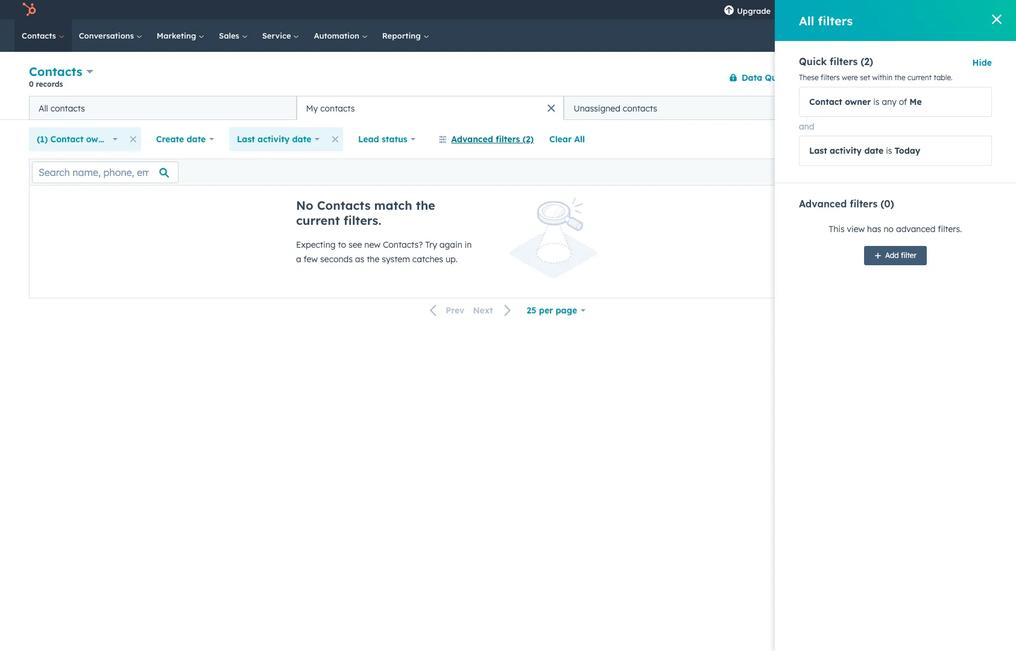 Task type: locate. For each thing, give the bounding box(es) containing it.
date down all contacts button
[[187, 134, 206, 145]]

1 vertical spatial owner
[[86, 134, 112, 145]]

create inside popup button
[[156, 134, 184, 145]]

prev button
[[423, 303, 469, 319]]

has
[[868, 224, 882, 235]]

(3/5)
[[899, 103, 920, 113]]

filters for these filters were set within the current table.
[[821, 73, 840, 82]]

filters. inside no contacts match the current filters.
[[344, 213, 382, 228]]

advanced
[[897, 224, 936, 235]]

view left of
[[877, 103, 897, 113]]

2 vertical spatial contacts
[[317, 198, 371, 213]]

a
[[296, 254, 302, 265]]

marketing
[[157, 31, 199, 40]]

all inside all contacts button
[[39, 103, 48, 114]]

contacts banner
[[29, 62, 988, 96]]

advanced filters (2)
[[452, 134, 534, 145]]

0 horizontal spatial contacts
[[50, 103, 85, 114]]

0 horizontal spatial create
[[156, 134, 184, 145]]

0 horizontal spatial contact
[[50, 134, 84, 145]]

filters. right advanced
[[939, 224, 963, 235]]

0 vertical spatial contacts
[[22, 31, 58, 40]]

this
[[830, 224, 845, 235]]

as
[[355, 254, 365, 265]]

view inside button
[[962, 135, 978, 144]]

service
[[262, 31, 294, 40]]

0 horizontal spatial add
[[858, 103, 875, 113]]

hide
[[973, 57, 993, 68]]

1 horizontal spatial add
[[886, 251, 900, 260]]

(2) inside button
[[523, 134, 534, 145]]

0 vertical spatial all
[[800, 13, 815, 28]]

and
[[800, 121, 815, 132]]

1 horizontal spatial advanced
[[800, 198, 847, 210]]

1 horizontal spatial all
[[575, 134, 585, 145]]

1 horizontal spatial activity
[[830, 145, 862, 156]]

create
[[927, 73, 950, 82], [156, 134, 184, 145]]

contacts?
[[383, 240, 423, 250]]

filters.
[[344, 213, 382, 228], [939, 224, 963, 235]]

0 vertical spatial advanced
[[452, 134, 493, 145]]

0 horizontal spatial activity
[[258, 134, 290, 145]]

the
[[895, 73, 906, 82], [416, 198, 436, 213], [367, 254, 380, 265]]

is
[[874, 97, 880, 107], [887, 145, 893, 156]]

0 horizontal spatial is
[[874, 97, 880, 107]]

1 vertical spatial (2)
[[523, 134, 534, 145]]

owner down set
[[846, 97, 872, 107]]

actions
[[815, 73, 840, 82]]

1 horizontal spatial last
[[810, 145, 828, 156]]

activity inside popup button
[[258, 134, 290, 145]]

last activity date
[[237, 134, 312, 145]]

0 vertical spatial last
[[237, 134, 255, 145]]

no contacts match the current filters.
[[296, 198, 436, 228]]

3 contacts from the left
[[623, 103, 658, 114]]

1 vertical spatial activity
[[830, 145, 862, 156]]

1 horizontal spatial contacts
[[321, 103, 355, 114]]

1 vertical spatial current
[[296, 213, 340, 228]]

(1) contact owner
[[37, 134, 112, 145]]

again
[[440, 240, 463, 250]]

contact down actions
[[810, 97, 843, 107]]

add left any at the top right of page
[[858, 103, 875, 113]]

these
[[800, 73, 819, 82]]

activity
[[258, 134, 290, 145], [830, 145, 862, 156]]

1 horizontal spatial date
[[292, 134, 312, 145]]

my contacts button
[[297, 96, 564, 120]]

0 vertical spatial create
[[927, 73, 950, 82]]

0 vertical spatial view
[[877, 103, 897, 113]]

current up expecting
[[296, 213, 340, 228]]

view left "has"
[[848, 224, 866, 235]]

all inside clear all button
[[575, 134, 585, 145]]

2 vertical spatial all
[[575, 134, 585, 145]]

0 horizontal spatial filters.
[[344, 213, 382, 228]]

owner up search name, phone, email addresses, or company search box
[[86, 134, 112, 145]]

(2) left clear
[[523, 134, 534, 145]]

contacts down hubspot link at the left top of page
[[22, 31, 58, 40]]

search button
[[983, 25, 1006, 46]]

1 vertical spatial all
[[39, 103, 48, 114]]

the right within
[[895, 73, 906, 82]]

apoptosis studios
[[917, 5, 984, 14]]

0 vertical spatial activity
[[258, 134, 290, 145]]

view right save
[[962, 135, 978, 144]]

1 vertical spatial contact
[[50, 134, 84, 145]]

0 records
[[29, 80, 63, 89]]

create down all contacts button
[[156, 134, 184, 145]]

1 horizontal spatial contact
[[810, 97, 843, 107]]

contacts for unassigned contacts
[[623, 103, 658, 114]]

current left table. on the top right of the page
[[908, 73, 932, 82]]

0 horizontal spatial the
[[367, 254, 380, 265]]

calling icon image
[[786, 6, 797, 17]]

2 horizontal spatial date
[[865, 145, 884, 156]]

owner
[[846, 97, 872, 107], [86, 134, 112, 145]]

hubspot link
[[14, 2, 45, 17]]

1 vertical spatial advanced
[[800, 198, 847, 210]]

my contacts
[[306, 103, 355, 114]]

clear all
[[550, 134, 585, 145]]

conversations link
[[72, 19, 150, 52]]

the inside expecting to see new contacts? try again in a few seconds as the system catches up.
[[367, 254, 380, 265]]

add for add filter
[[886, 251, 900, 260]]

advanced down my contacts 'button'
[[452, 134, 493, 145]]

advanced inside button
[[452, 134, 493, 145]]

contact owner is any of me
[[810, 97, 923, 107]]

all contacts button
[[29, 96, 297, 120]]

clear all button
[[542, 127, 593, 151]]

contacts right unassigned
[[623, 103, 658, 114]]

menu
[[717, 0, 1002, 24]]

1 horizontal spatial the
[[416, 198, 436, 213]]

filters
[[819, 13, 853, 28], [830, 56, 858, 68], [821, 73, 840, 82], [496, 134, 520, 145], [850, 198, 878, 210]]

all for all contacts
[[39, 103, 48, 114]]

no
[[296, 198, 314, 213]]

1 vertical spatial add
[[886, 251, 900, 260]]

the right match
[[416, 198, 436, 213]]

set
[[861, 73, 871, 82]]

create left contact
[[927, 73, 950, 82]]

close image
[[993, 14, 1002, 24]]

date left the today
[[865, 145, 884, 156]]

add inside button
[[886, 251, 900, 260]]

filters inside advanced filters (2) button
[[496, 134, 520, 145]]

all down '0 records'
[[39, 103, 48, 114]]

0 vertical spatial owner
[[846, 97, 872, 107]]

date
[[187, 134, 206, 145], [292, 134, 312, 145], [865, 145, 884, 156]]

0 horizontal spatial view
[[848, 224, 866, 235]]

2 vertical spatial the
[[367, 254, 380, 265]]

is left any at the top right of page
[[874, 97, 880, 107]]

contacts inside popup button
[[29, 64, 82, 79]]

2 vertical spatial view
[[848, 224, 866, 235]]

2 horizontal spatial view
[[962, 135, 978, 144]]

current
[[908, 73, 932, 82], [296, 213, 340, 228]]

0 vertical spatial (2)
[[861, 56, 874, 68]]

is left the today
[[887, 145, 893, 156]]

last inside popup button
[[237, 134, 255, 145]]

contacts inside button
[[50, 103, 85, 114]]

2 contacts from the left
[[321, 103, 355, 114]]

marketplaces image
[[812, 5, 823, 16]]

0 horizontal spatial advanced
[[452, 134, 493, 145]]

1 horizontal spatial filters.
[[939, 224, 963, 235]]

view for this
[[848, 224, 866, 235]]

data quality button
[[722, 65, 797, 90]]

contacts inside no contacts match the current filters.
[[317, 198, 371, 213]]

all right clear
[[575, 134, 585, 145]]

1 vertical spatial create
[[156, 134, 184, 145]]

in
[[465, 240, 472, 250]]

filters. for current
[[344, 213, 382, 228]]

1 horizontal spatial create
[[927, 73, 950, 82]]

1 vertical spatial the
[[416, 198, 436, 213]]

2 horizontal spatial all
[[800, 13, 815, 28]]

create inside button
[[927, 73, 950, 82]]

2 horizontal spatial the
[[895, 73, 906, 82]]

(2) for advanced filters (2)
[[523, 134, 534, 145]]

contacts inside 'button'
[[321, 103, 355, 114]]

filter
[[902, 251, 917, 260]]

1 horizontal spatial (2)
[[861, 56, 874, 68]]

25
[[527, 305, 537, 316]]

contacts inside "button"
[[623, 103, 658, 114]]

quality
[[766, 72, 797, 83]]

contacts right my
[[321, 103, 355, 114]]

last activity date button
[[229, 127, 328, 151]]

0 horizontal spatial all
[[39, 103, 48, 114]]

1 vertical spatial last
[[810, 145, 828, 156]]

advanced
[[452, 134, 493, 145], [800, 198, 847, 210]]

search image
[[989, 30, 1000, 41]]

1 vertical spatial is
[[887, 145, 893, 156]]

(2) for quick filters (2)
[[861, 56, 874, 68]]

date down my
[[292, 134, 312, 145]]

contacts
[[50, 103, 85, 114], [321, 103, 355, 114], [623, 103, 658, 114]]

contact
[[810, 97, 843, 107], [50, 134, 84, 145]]

0 vertical spatial current
[[908, 73, 932, 82]]

0 horizontal spatial current
[[296, 213, 340, 228]]

unassigned
[[574, 103, 621, 114]]

1 horizontal spatial view
[[877, 103, 897, 113]]

the right as
[[367, 254, 380, 265]]

1 horizontal spatial current
[[908, 73, 932, 82]]

quick filters (2)
[[800, 56, 874, 68]]

contact right '(1)'
[[50, 134, 84, 145]]

any
[[883, 97, 897, 107]]

filters for advanced filters (2)
[[496, 134, 520, 145]]

1 vertical spatial contacts
[[29, 64, 82, 79]]

of
[[900, 97, 908, 107]]

advanced filters (2) button
[[431, 127, 542, 151]]

filters for quick filters (2)
[[830, 56, 858, 68]]

(2) up set
[[861, 56, 874, 68]]

add for add view (3/5)
[[858, 103, 875, 113]]

create for create date
[[156, 134, 184, 145]]

contacts down records
[[50, 103, 85, 114]]

today
[[895, 145, 921, 156]]

contacts right no
[[317, 198, 371, 213]]

marketplaces button
[[805, 0, 831, 19]]

my
[[306, 103, 318, 114]]

save view
[[944, 135, 978, 144]]

settings link
[[851, 0, 876, 19]]

0 horizontal spatial owner
[[86, 134, 112, 145]]

0 horizontal spatial last
[[237, 134, 255, 145]]

0 vertical spatial add
[[858, 103, 875, 113]]

add left filter
[[886, 251, 900, 260]]

advanced up this
[[800, 198, 847, 210]]

all
[[800, 13, 815, 28], [39, 103, 48, 114], [575, 134, 585, 145]]

1 vertical spatial view
[[962, 135, 978, 144]]

all contacts
[[39, 103, 85, 114]]

no
[[884, 224, 894, 235]]

add filter button
[[865, 246, 928, 266]]

last
[[237, 134, 255, 145], [810, 145, 828, 156]]

contacts for all contacts
[[50, 103, 85, 114]]

notifications button
[[876, 0, 897, 19]]

2 horizontal spatial contacts
[[623, 103, 658, 114]]

clear
[[550, 134, 572, 145]]

0 horizontal spatial (2)
[[523, 134, 534, 145]]

activity for last activity date is today
[[830, 145, 862, 156]]

settings image
[[858, 5, 869, 16]]

view inside 'popup button'
[[877, 103, 897, 113]]

contacts up records
[[29, 64, 82, 79]]

all right calling icon
[[800, 13, 815, 28]]

advanced filters (0)
[[800, 198, 895, 210]]

filters. up see
[[344, 213, 382, 228]]

contacts
[[22, 31, 58, 40], [29, 64, 82, 79], [317, 198, 371, 213]]

0 vertical spatial the
[[895, 73, 906, 82]]

1 contacts from the left
[[50, 103, 85, 114]]

add inside 'popup button'
[[858, 103, 875, 113]]



Task type: vqa. For each thing, say whether or not it's contained in the screenshot.
the left 'group'
no



Task type: describe. For each thing, give the bounding box(es) containing it.
lead status
[[359, 134, 408, 145]]

save view button
[[922, 130, 988, 149]]

actions button
[[804, 68, 857, 87]]

system
[[382, 254, 410, 265]]

last for last activity date is today
[[810, 145, 828, 156]]

sales link
[[212, 19, 255, 52]]

automation link
[[307, 19, 375, 52]]

pagination navigation
[[423, 303, 519, 319]]

1 horizontal spatial owner
[[846, 97, 872, 107]]

create contact button
[[917, 68, 988, 87]]

advanced for advanced filters (2)
[[452, 134, 493, 145]]

0 horizontal spatial date
[[187, 134, 206, 145]]

prev
[[446, 305, 465, 316]]

status
[[382, 134, 408, 145]]

expecting
[[296, 240, 336, 250]]

add view (3/5) button
[[837, 96, 935, 120]]

catches
[[413, 254, 444, 265]]

activity for last activity date
[[258, 134, 290, 145]]

create date button
[[148, 127, 222, 151]]

new
[[365, 240, 381, 250]]

lead
[[359, 134, 379, 145]]

menu containing apoptosis studios
[[717, 0, 1002, 24]]

apoptosis studios button
[[897, 0, 1002, 19]]

sales
[[219, 31, 242, 40]]

this view has no advanced filters.
[[830, 224, 963, 235]]

0 vertical spatial is
[[874, 97, 880, 107]]

apoptosis
[[917, 5, 954, 14]]

studios
[[957, 5, 984, 14]]

contacts for my contacts
[[321, 103, 355, 114]]

advanced for advanced filters (0)
[[800, 198, 847, 210]]

last activity date is today
[[810, 145, 921, 156]]

expecting to see new contacts? try again in a few seconds as the system catches up.
[[296, 240, 472, 265]]

unassigned contacts button
[[564, 96, 832, 120]]

add view (3/5)
[[858, 103, 920, 113]]

create for create contact
[[927, 73, 950, 82]]

date for last activity date
[[292, 134, 312, 145]]

reporting
[[382, 31, 423, 40]]

(1) contact owner button
[[29, 127, 125, 151]]

view for save
[[962, 135, 978, 144]]

me
[[910, 97, 923, 107]]

contact
[[952, 73, 978, 82]]

filters. for advanced
[[939, 224, 963, 235]]

see
[[349, 240, 362, 250]]

table.
[[934, 73, 953, 82]]

the inside no contacts match the current filters.
[[416, 198, 436, 213]]

25 per page button
[[519, 299, 594, 323]]

import
[[875, 73, 899, 82]]

seconds
[[320, 254, 353, 265]]

hubspot image
[[22, 2, 36, 17]]

1 horizontal spatial is
[[887, 145, 893, 156]]

records
[[36, 80, 63, 89]]

per
[[539, 305, 554, 316]]

data
[[742, 72, 763, 83]]

all filters
[[800, 13, 853, 28]]

all for all filters
[[800, 13, 815, 28]]

add filter
[[886, 251, 917, 260]]

Search HubSpot search field
[[847, 25, 995, 46]]

date for last activity date is today
[[865, 145, 884, 156]]

filters for all filters
[[819, 13, 853, 28]]

(1)
[[37, 134, 48, 145]]

owner inside (1) contact owner popup button
[[86, 134, 112, 145]]

create contact
[[927, 73, 978, 82]]

within
[[873, 73, 893, 82]]

next
[[473, 305, 493, 316]]

service link
[[255, 19, 307, 52]]

filters for advanced filters (0)
[[850, 198, 878, 210]]

(0)
[[881, 198, 895, 210]]

data quality
[[742, 72, 797, 83]]

were
[[842, 73, 859, 82]]

notifications image
[[881, 5, 892, 16]]

current inside no contacts match the current filters.
[[296, 213, 340, 228]]

help button
[[831, 0, 851, 19]]

last for last activity date
[[237, 134, 255, 145]]

upgrade image
[[724, 5, 735, 16]]

automation
[[314, 31, 362, 40]]

try
[[426, 240, 437, 250]]

page
[[556, 305, 578, 316]]

quick
[[800, 56, 827, 68]]

reporting link
[[375, 19, 437, 52]]

match
[[375, 198, 413, 213]]

save
[[944, 135, 960, 144]]

lead status button
[[351, 127, 424, 151]]

view for add
[[877, 103, 897, 113]]

Search name, phone, email addresses, or company search field
[[32, 161, 179, 183]]

conversations
[[79, 31, 136, 40]]

create date
[[156, 134, 206, 145]]

few
[[304, 254, 318, 265]]

up.
[[446, 254, 458, 265]]

0 vertical spatial contact
[[810, 97, 843, 107]]

help image
[[835, 5, 846, 16]]

contact inside popup button
[[50, 134, 84, 145]]

import button
[[865, 68, 909, 87]]

tara schultz image
[[904, 4, 915, 15]]

these filters were set within the current table.
[[800, 73, 953, 82]]

contacts button
[[29, 63, 94, 80]]

marketing link
[[150, 19, 212, 52]]

upgrade
[[738, 6, 771, 16]]



